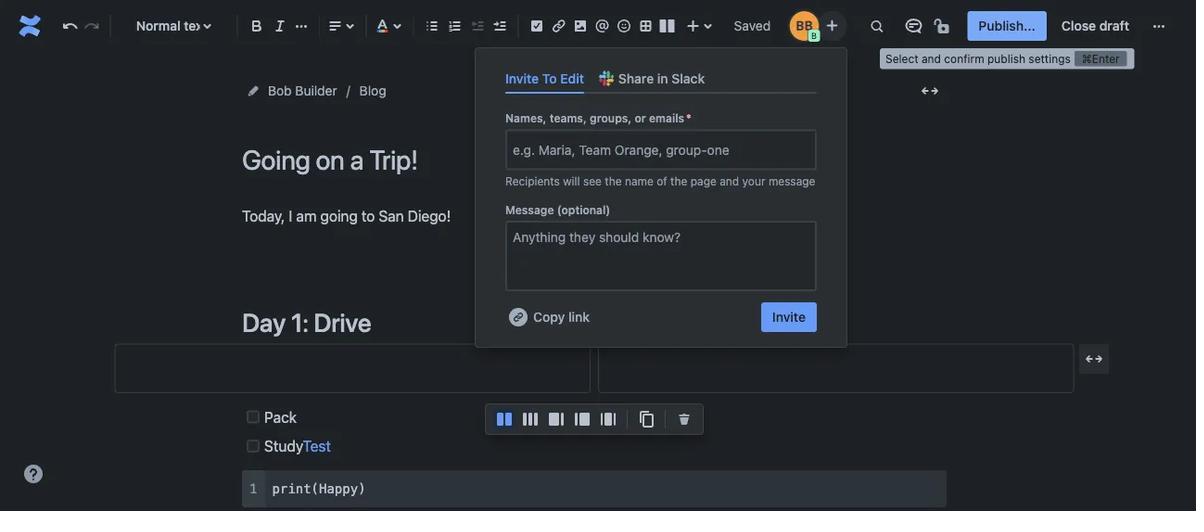 Task type: vqa. For each thing, say whether or not it's contained in the screenshot.
IT
no



Task type: describe. For each thing, give the bounding box(es) containing it.
confirm
[[945, 52, 985, 65]]

publish...
[[979, 18, 1036, 33]]

three columns with sidebars image
[[597, 408, 620, 430]]

today,
[[242, 207, 285, 224]]

your
[[743, 175, 766, 188]]

going
[[320, 207, 358, 224]]

1 horizontal spatial and
[[922, 52, 942, 65]]

move this blog image
[[246, 83, 261, 98]]

e.g.
[[513, 142, 535, 157]]

orange,
[[615, 142, 663, 157]]

study
[[264, 437, 303, 455]]

three columns image
[[519, 408, 542, 430]]

pack
[[264, 408, 297, 426]]

diego!
[[408, 207, 451, 224]]

message
[[506, 203, 554, 216]]

confluence image
[[15, 11, 45, 41]]

recipients will see the name of the page and your message
[[506, 175, 816, 188]]

team
[[579, 142, 611, 157]]

confluence image
[[15, 11, 45, 41]]

outdent ⇧tab image
[[466, 15, 488, 37]]

share in slack
[[619, 71, 705, 86]]

edit
[[561, 71, 584, 86]]

slack
[[672, 71, 705, 86]]

2 the from the left
[[671, 175, 688, 188]]

close draft
[[1062, 18, 1130, 33]]

redo ⌘⇧z image
[[81, 15, 103, 37]]

1 the from the left
[[605, 175, 622, 188]]

settings
[[1029, 52, 1071, 65]]

maria,
[[539, 142, 576, 157]]

builder
[[295, 83, 337, 98]]

select and confirm publish settings
[[886, 52, 1071, 65]]

am
[[296, 207, 317, 224]]

comment icon image
[[903, 15, 925, 37]]

teams,
[[550, 112, 587, 125]]

left sidebar image
[[571, 408, 594, 430]]

indent tab image
[[488, 15, 511, 37]]

bob builder
[[268, 83, 337, 98]]

link
[[569, 310, 590, 325]]

Message (optional) text field
[[506, 221, 817, 291]]

or
[[635, 112, 646, 125]]

test link
[[303, 437, 331, 455]]

share
[[619, 71, 654, 86]]

normal text button
[[118, 6, 229, 46]]

numbered list ⌘⇧7 image
[[444, 15, 466, 37]]

emails
[[649, 112, 685, 125]]

e.g. maria, team orange, group-one
[[513, 142, 730, 157]]

in
[[658, 71, 668, 86]]

recipients
[[506, 175, 560, 188]]

table image
[[635, 15, 657, 37]]

invite to edit image
[[821, 14, 844, 37]]

1 vertical spatial and
[[720, 175, 740, 188]]

names,
[[506, 112, 547, 125]]

invite button
[[761, 303, 817, 332]]

one
[[707, 142, 730, 157]]

blog link
[[360, 80, 386, 102]]

copy image
[[635, 408, 658, 430]]

select
[[886, 52, 919, 65]]

Main content area, start typing to enter text. text field
[[115, 203, 1075, 507]]

message (optional)
[[506, 203, 611, 216]]

see
[[583, 175, 602, 188]]

add
[[377, 116, 402, 131]]

no restrictions image
[[933, 15, 955, 37]]



Task type: locate. For each thing, give the bounding box(es) containing it.
tab list
[[498, 63, 825, 94]]

0 horizontal spatial and
[[720, 175, 740, 188]]

to
[[542, 71, 557, 86]]

the right see
[[605, 175, 622, 188]]

day 1: drive
[[242, 307, 371, 337]]

test
[[303, 437, 331, 455]]

invite
[[506, 71, 539, 86], [773, 310, 806, 325]]

normal
[[136, 18, 181, 33]]

bob builder link
[[268, 80, 337, 102]]

mention image
[[591, 15, 614, 37]]

0 vertical spatial and
[[922, 52, 942, 65]]

saved
[[734, 18, 771, 33]]

more formatting image
[[290, 15, 313, 37]]

of
[[657, 175, 668, 188]]

the
[[605, 175, 622, 188], [671, 175, 688, 188]]

remove image
[[673, 408, 696, 430]]

san
[[379, 207, 404, 224]]

0 horizontal spatial the
[[605, 175, 622, 188]]

more image
[[1148, 15, 1171, 37]]

bullet list ⌘⇧8 image
[[421, 15, 444, 37]]

header
[[405, 116, 448, 131]]

1:
[[291, 307, 309, 337]]

and left your
[[720, 175, 740, 188]]

normal text
[[136, 18, 208, 33]]

copy link
[[533, 310, 590, 325]]

bob builder image
[[790, 11, 819, 41]]

add header image
[[377, 116, 489, 131]]

copy
[[533, 310, 565, 325]]

tab list containing invite to edit
[[498, 63, 825, 94]]

close draft button
[[1051, 11, 1141, 41]]

go full width image
[[1083, 348, 1106, 370]]

draft
[[1100, 18, 1130, 33]]

close
[[1062, 18, 1097, 33]]

*
[[687, 112, 692, 125]]

drive
[[314, 307, 371, 337]]

text
[[184, 18, 208, 33]]

today, i am going to san diego!
[[242, 207, 451, 224]]

layouts image
[[656, 15, 679, 37]]

and right select
[[922, 52, 942, 65]]

message
[[769, 175, 816, 188]]

link image
[[548, 15, 570, 37]]

1 horizontal spatial invite
[[773, 310, 806, 325]]

1 horizontal spatial the
[[671, 175, 688, 188]]

study test
[[264, 437, 331, 455]]

1 vertical spatial invite
[[773, 310, 806, 325]]

two columns image
[[494, 408, 516, 430]]

invite for invite
[[773, 310, 806, 325]]

add image, video, or file image
[[570, 15, 592, 37]]

0 horizontal spatial invite
[[506, 71, 539, 86]]

to
[[362, 207, 375, 224]]

image
[[452, 116, 489, 131]]

publish
[[988, 52, 1026, 65]]

the right the of at the top
[[671, 175, 688, 188]]

help image
[[22, 463, 45, 485]]

will
[[563, 175, 580, 188]]

page
[[691, 175, 717, 188]]

name
[[625, 175, 654, 188]]

bob
[[268, 83, 292, 98]]

print(happy)
[[272, 481, 366, 496]]

publish... button
[[968, 11, 1047, 41]]

day
[[242, 307, 286, 337]]

action item image
[[526, 15, 548, 37]]

right sidebar image
[[545, 408, 568, 430]]

align left image
[[324, 15, 347, 37]]

invite inside invite button
[[773, 310, 806, 325]]

blog
[[360, 83, 386, 98]]

group-
[[666, 142, 707, 157]]

0 vertical spatial invite
[[506, 71, 539, 86]]

Names, teams, groups, or emails e.g. Maria, Team Orange, group-one text field
[[513, 141, 517, 159]]

groups,
[[590, 112, 632, 125]]

italic ⌘i image
[[269, 15, 291, 37]]

i
[[289, 207, 292, 224]]

(optional)
[[557, 203, 611, 216]]

add header image button
[[348, 113, 500, 135]]

bold ⌘b image
[[246, 15, 268, 37]]

make page full-width image
[[919, 80, 942, 102]]

find and replace image
[[866, 15, 888, 37]]

copy link button
[[506, 303, 592, 332]]

names, teams, groups, or emails *
[[506, 112, 692, 125]]

Blog post title text field
[[242, 145, 947, 175]]

⌘enter
[[1082, 52, 1120, 65]]

emoji image
[[613, 15, 635, 37]]

invite to edit
[[506, 71, 584, 86]]

and
[[922, 52, 942, 65], [720, 175, 740, 188]]

undo ⌘z image
[[59, 15, 81, 37]]

invite for invite to edit
[[506, 71, 539, 86]]

editor toolbar toolbar
[[486, 404, 703, 455]]



